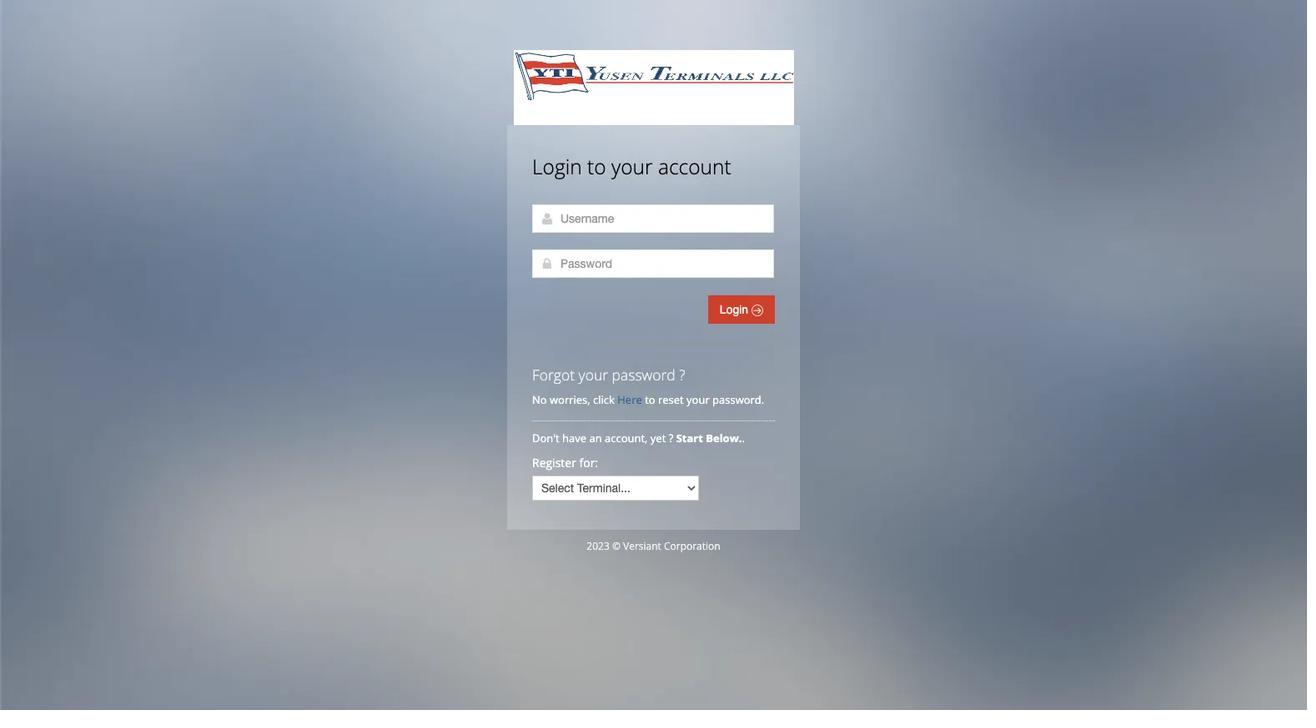 Task type: describe. For each thing, give the bounding box(es) containing it.
login button
[[708, 295, 775, 324]]

? inside 'forgot your password ? no worries, click here to reset your password.'
[[679, 365, 686, 385]]

yet
[[651, 431, 666, 446]]

login for login to your account
[[532, 153, 582, 180]]

no
[[532, 392, 547, 407]]

forgot
[[532, 365, 575, 385]]

worries,
[[550, 392, 590, 407]]

register
[[532, 455, 576, 471]]

swapright image
[[752, 305, 763, 316]]

Password password field
[[532, 249, 774, 278]]

click
[[593, 392, 615, 407]]

account,
[[605, 431, 648, 446]]

below.
[[706, 431, 742, 446]]

1 vertical spatial ?
[[669, 431, 674, 446]]

user image
[[541, 212, 554, 225]]

here link
[[618, 392, 642, 407]]

Username text field
[[532, 204, 774, 233]]

here
[[618, 392, 642, 407]]

account
[[658, 153, 731, 180]]



Task type: locate. For each thing, give the bounding box(es) containing it.
for:
[[579, 455, 598, 471]]

.
[[742, 431, 745, 446]]

your right the reset
[[687, 392, 710, 407]]

0 horizontal spatial ?
[[669, 431, 674, 446]]

your
[[612, 153, 653, 180], [579, 365, 608, 385], [687, 392, 710, 407]]

login
[[532, 153, 582, 180], [720, 303, 752, 316]]

reset
[[658, 392, 684, 407]]

1 horizontal spatial ?
[[679, 365, 686, 385]]

? up the reset
[[679, 365, 686, 385]]

start
[[676, 431, 703, 446]]

to up username text box
[[587, 153, 606, 180]]

have
[[562, 431, 587, 446]]

versiant
[[623, 539, 662, 553]]

to inside 'forgot your password ? no worries, click here to reset your password.'
[[645, 392, 655, 407]]

0 horizontal spatial login
[[532, 153, 582, 180]]

1 vertical spatial to
[[645, 392, 655, 407]]

2 horizontal spatial your
[[687, 392, 710, 407]]

don't
[[532, 431, 560, 446]]

your up click
[[579, 365, 608, 385]]

login to your account
[[532, 153, 731, 180]]

? right yet
[[669, 431, 674, 446]]

password.
[[713, 392, 764, 407]]

to right here
[[645, 392, 655, 407]]

your up username text box
[[612, 153, 653, 180]]

0 horizontal spatial your
[[579, 365, 608, 385]]

login inside button
[[720, 303, 752, 316]]

1 vertical spatial your
[[579, 365, 608, 385]]

login for login
[[720, 303, 752, 316]]

1 vertical spatial login
[[720, 303, 752, 316]]

to
[[587, 153, 606, 180], [645, 392, 655, 407]]

1 horizontal spatial your
[[612, 153, 653, 180]]

1 horizontal spatial login
[[720, 303, 752, 316]]

lock image
[[541, 257, 554, 270]]

?
[[679, 365, 686, 385], [669, 431, 674, 446]]

0 vertical spatial ?
[[679, 365, 686, 385]]

2023
[[587, 539, 610, 553]]

don't have an account, yet ? start below. .
[[532, 431, 748, 446]]

0 vertical spatial login
[[532, 153, 582, 180]]

0 horizontal spatial to
[[587, 153, 606, 180]]

0 vertical spatial to
[[587, 153, 606, 180]]

©
[[612, 539, 621, 553]]

0 vertical spatial your
[[612, 153, 653, 180]]

register for:
[[532, 455, 598, 471]]

password
[[612, 365, 676, 385]]

an
[[589, 431, 602, 446]]

1 horizontal spatial to
[[645, 392, 655, 407]]

forgot your password ? no worries, click here to reset your password.
[[532, 365, 764, 407]]

corporation
[[664, 539, 721, 553]]

2023 © versiant corporation
[[587, 539, 721, 553]]

2 vertical spatial your
[[687, 392, 710, 407]]



Task type: vqa. For each thing, say whether or not it's contained in the screenshot.
ytilainbound@yti.com link
no



